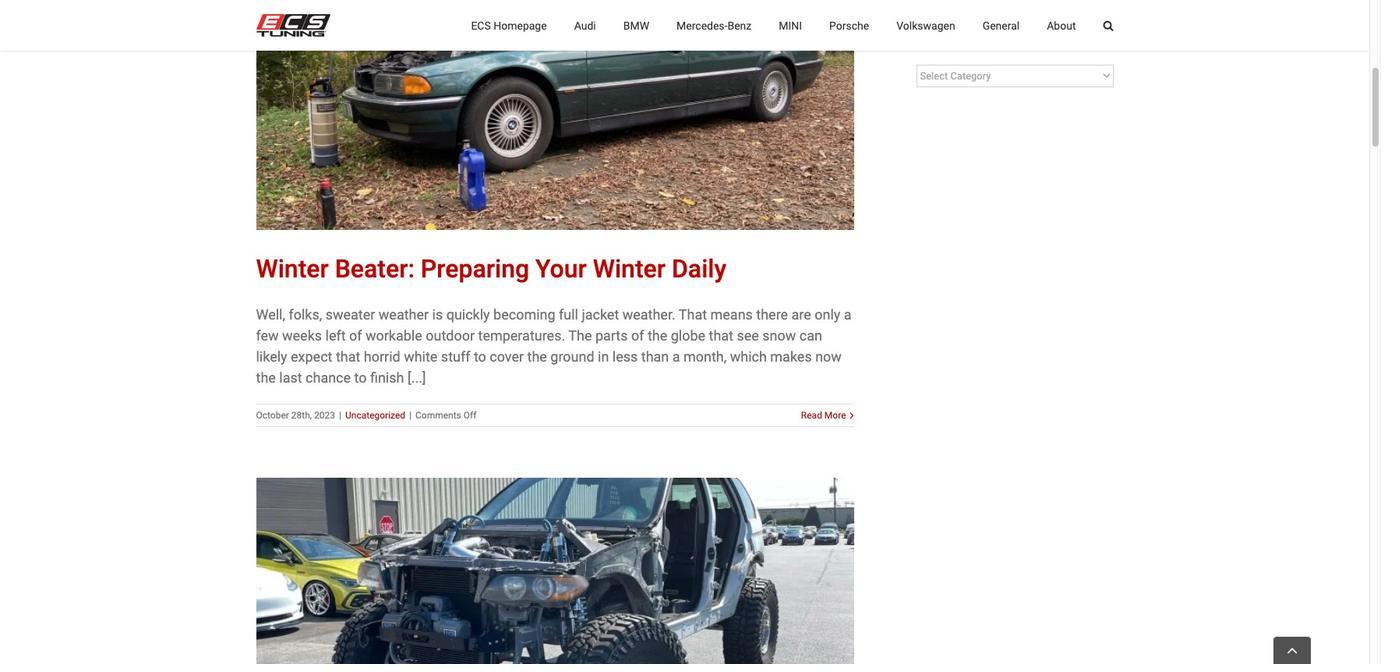 Task type: vqa. For each thing, say whether or not it's contained in the screenshot.
rightmost Winter
yes



Task type: locate. For each thing, give the bounding box(es) containing it.
2 horizontal spatial the
[[648, 327, 668, 344]]

read more
[[801, 410, 846, 421]]

general
[[983, 19, 1020, 32]]

means
[[711, 306, 753, 322]]

of right left
[[349, 327, 362, 344]]

that
[[709, 327, 734, 344], [336, 348, 360, 365]]

1 horizontal spatial the
[[527, 348, 547, 365]]

the
[[568, 327, 592, 344]]

daily
[[672, 254, 727, 284]]

the down temperatures.
[[527, 348, 547, 365]]

only
[[815, 306, 841, 322]]

|
[[339, 410, 341, 421], [409, 410, 412, 421]]

preparing
[[421, 254, 529, 284]]

see
[[737, 327, 759, 344]]

globe
[[671, 327, 706, 344]]

finish
[[370, 369, 404, 386]]

0 vertical spatial that
[[709, 327, 734, 344]]

weather
[[379, 306, 429, 322]]

winter
[[256, 254, 329, 284], [593, 254, 666, 284]]

less
[[613, 348, 638, 365]]

0 horizontal spatial of
[[349, 327, 362, 344]]

mini link
[[779, 0, 802, 51]]

2 | from the left
[[409, 410, 412, 421]]

2 of from the left
[[631, 327, 644, 344]]

the up than
[[648, 327, 668, 344]]

1 vertical spatial the
[[527, 348, 547, 365]]

to
[[474, 348, 486, 365], [354, 369, 367, 386]]

0 horizontal spatial a
[[673, 348, 680, 365]]

porsche
[[830, 19, 869, 32]]

the
[[648, 327, 668, 344], [527, 348, 547, 365], [256, 369, 276, 386]]

that down means
[[709, 327, 734, 344]]

a right than
[[673, 348, 680, 365]]

to left finish
[[354, 369, 367, 386]]

weeks
[[282, 327, 322, 344]]

0 vertical spatial to
[[474, 348, 486, 365]]

chance
[[306, 369, 351, 386]]

likely
[[256, 348, 287, 365]]

of down weather.
[[631, 327, 644, 344]]

winter up folks,
[[256, 254, 329, 284]]

1 horizontal spatial to
[[474, 348, 486, 365]]

1 horizontal spatial of
[[631, 327, 644, 344]]

28th,
[[291, 410, 312, 421]]

1 | from the left
[[339, 410, 341, 421]]

| right 2023
[[339, 410, 341, 421]]

2 winter from the left
[[593, 254, 666, 284]]

1 of from the left
[[349, 327, 362, 344]]

snow
[[763, 327, 796, 344]]

quickly
[[446, 306, 490, 322]]

read more link
[[801, 408, 846, 422]]

| left comments at bottom
[[409, 410, 412, 421]]

becoming
[[494, 306, 555, 322]]

your
[[536, 254, 587, 284]]

0 horizontal spatial winter
[[256, 254, 329, 284]]

0 vertical spatial a
[[844, 306, 852, 322]]

uncategorized link
[[345, 410, 405, 421]]

to right stuff
[[474, 348, 486, 365]]

audi
[[574, 19, 596, 32]]

1 winter from the left
[[256, 254, 329, 284]]

2 vertical spatial the
[[256, 369, 276, 386]]

of
[[349, 327, 362, 344], [631, 327, 644, 344]]

[...]
[[408, 369, 426, 386]]

a
[[844, 306, 852, 322], [673, 348, 680, 365]]

0 horizontal spatial to
[[354, 369, 367, 386]]

are
[[792, 306, 811, 322]]

uncategorized
[[345, 410, 405, 421]]

the down the likely
[[256, 369, 276, 386]]

1 horizontal spatial winter
[[593, 254, 666, 284]]

built by mike: ultrax5 progress and big news! image
[[256, 478, 854, 664]]

benz
[[728, 19, 752, 32]]

than
[[641, 348, 669, 365]]

that down left
[[336, 348, 360, 365]]

0 horizontal spatial |
[[339, 410, 341, 421]]

ecs tuning logo image
[[256, 14, 330, 37]]

a right only
[[844, 306, 852, 322]]

in
[[598, 348, 609, 365]]

workable
[[366, 327, 422, 344]]

stuff
[[441, 348, 470, 365]]

sweater
[[326, 306, 375, 322]]

left
[[325, 327, 346, 344]]

1 horizontal spatial |
[[409, 410, 412, 421]]

porsche link
[[830, 0, 869, 51]]

winter up weather.
[[593, 254, 666, 284]]

ecs homepage link
[[471, 0, 547, 51]]

0 horizontal spatial that
[[336, 348, 360, 365]]

bmw
[[623, 19, 649, 32]]

cover
[[490, 348, 524, 365]]

that
[[679, 306, 707, 322]]



Task type: describe. For each thing, give the bounding box(es) containing it.
outdoor
[[426, 327, 475, 344]]

1 vertical spatial to
[[354, 369, 367, 386]]

is
[[432, 306, 443, 322]]

1 horizontal spatial a
[[844, 306, 852, 322]]

beater:
[[335, 254, 415, 284]]

october 28th, 2023 | uncategorized | comments off
[[256, 410, 477, 421]]

volkswagen
[[897, 19, 955, 32]]

can
[[800, 327, 822, 344]]

white
[[404, 348, 438, 365]]

mini
[[779, 19, 802, 32]]

full
[[559, 306, 578, 322]]

volkswagen link
[[897, 0, 955, 51]]

bmw link
[[623, 0, 649, 51]]

read
[[801, 410, 822, 421]]

ecs
[[471, 19, 491, 32]]

about link
[[1047, 0, 1076, 51]]

mercedes-benz link
[[677, 0, 752, 51]]

categories
[[916, 37, 965, 49]]

audi link
[[574, 0, 596, 51]]

few
[[256, 327, 279, 344]]

which
[[730, 348, 767, 365]]

winter beater: preparing your winter daily image
[[256, 0, 854, 230]]

winter beater: preparing your winter daily
[[256, 254, 727, 284]]

2023
[[314, 410, 335, 421]]

winter beater: preparing your winter daily link
[[256, 254, 727, 284]]

1 vertical spatial that
[[336, 348, 360, 365]]

well,
[[256, 306, 285, 322]]

categories section
[[916, 0, 1114, 122]]

expect
[[291, 348, 332, 365]]

jacket
[[582, 306, 619, 322]]

horrid
[[364, 348, 400, 365]]

off
[[464, 410, 477, 421]]

makes
[[770, 348, 812, 365]]

temperatures.
[[478, 327, 565, 344]]

0 horizontal spatial the
[[256, 369, 276, 386]]

well, folks, sweater weather is quickly becoming full jacket weather. that means there are only a few weeks left of workable outdoor temperatures. the parts of the globe that see snow can likely expect that horrid white stuff to cover the ground in less than a month, which makes now the last chance to finish [...]
[[256, 306, 852, 386]]

parts
[[596, 327, 628, 344]]

homepage
[[494, 19, 547, 32]]

about
[[1047, 19, 1076, 32]]

folks,
[[289, 306, 322, 322]]

weather.
[[623, 306, 676, 322]]

mercedes-benz
[[677, 19, 752, 32]]

comments
[[415, 410, 461, 421]]

there
[[756, 306, 788, 322]]

mercedes-
[[677, 19, 728, 32]]

month,
[[684, 348, 727, 365]]

general link
[[983, 0, 1020, 51]]

now
[[816, 348, 842, 365]]

ground
[[551, 348, 595, 365]]

last
[[279, 369, 302, 386]]

1 horizontal spatial that
[[709, 327, 734, 344]]

1 vertical spatial a
[[673, 348, 680, 365]]

october
[[256, 410, 289, 421]]

ecs homepage
[[471, 19, 547, 32]]

more
[[825, 410, 846, 421]]

0 vertical spatial the
[[648, 327, 668, 344]]



